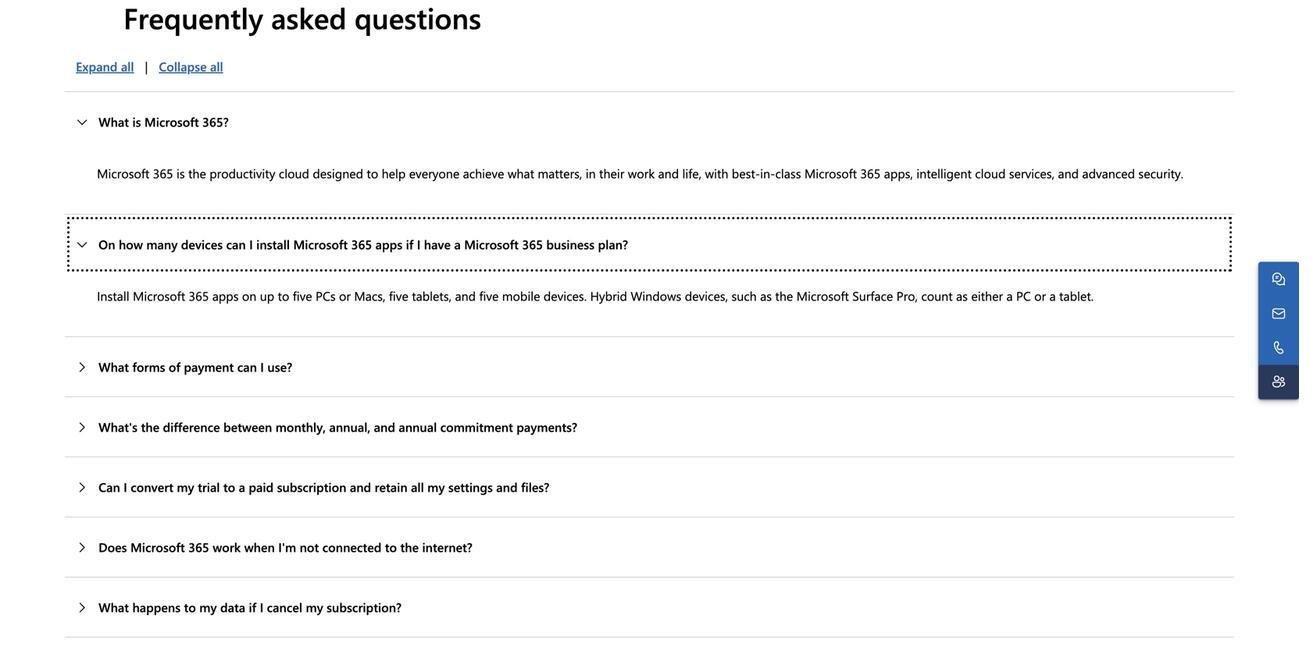 Task type: locate. For each thing, give the bounding box(es) containing it.
if
[[406, 236, 414, 253], [249, 599, 256, 616]]

what
[[508, 165, 535, 182]]

what inside dropdown button
[[99, 359, 129, 376]]

five left mobile
[[479, 288, 499, 304]]

macs,
[[354, 288, 386, 304]]

is down expand all 'button'
[[132, 113, 141, 130]]

files?
[[521, 479, 550, 496]]

365?
[[202, 113, 229, 130]]

all inside button
[[210, 58, 223, 75]]

cloud left services,
[[975, 165, 1006, 182]]

to
[[367, 165, 378, 182], [278, 288, 289, 304], [223, 479, 235, 496], [385, 539, 397, 556], [184, 599, 196, 616]]

2 five from the left
[[389, 288, 409, 304]]

five
[[293, 288, 312, 304], [389, 288, 409, 304], [479, 288, 499, 304]]

1 vertical spatial can
[[237, 359, 257, 376]]

install
[[256, 236, 290, 253]]

to right trial
[[223, 479, 235, 496]]

cloud left designed
[[279, 165, 309, 182]]

0 vertical spatial can
[[226, 236, 246, 253]]

to right connected at the bottom left of the page
[[385, 539, 397, 556]]

0 horizontal spatial five
[[293, 288, 312, 304]]

if right data
[[249, 599, 256, 616]]

devices
[[181, 236, 223, 253]]

and left life,
[[658, 165, 679, 182]]

cloud
[[279, 165, 309, 182], [975, 165, 1006, 182]]

0 vertical spatial is
[[132, 113, 141, 130]]

can i convert my trial to a paid subscription and retain all my settings and files?
[[99, 479, 550, 496]]

a right have
[[454, 236, 461, 253]]

what down expand all 'button'
[[99, 113, 129, 130]]

a left pc
[[1007, 288, 1013, 304]]

0 vertical spatial work
[[628, 165, 655, 182]]

2 horizontal spatial five
[[479, 288, 499, 304]]

have
[[424, 236, 451, 253]]

plan?
[[598, 236, 628, 253]]

devices,
[[685, 288, 728, 304]]

all
[[121, 58, 134, 75], [210, 58, 223, 75], [411, 479, 424, 496]]

group
[[65, 51, 234, 82]]

trial
[[198, 479, 220, 496]]

what's the difference between monthly, annual, and annual commitment payments?
[[99, 419, 578, 436]]

can inside what forms of payment can i use? dropdown button
[[237, 359, 257, 376]]

the left 'productivity' at the top left of page
[[188, 165, 206, 182]]

all right retain
[[411, 479, 424, 496]]

1 horizontal spatial work
[[628, 165, 655, 182]]

apps left have
[[376, 236, 403, 253]]

1 or from the left
[[339, 288, 351, 304]]

subscription
[[277, 479, 347, 496]]

matters,
[[538, 165, 582, 182]]

1 horizontal spatial is
[[177, 165, 185, 182]]

365 left "when"
[[188, 539, 209, 556]]

1 vertical spatial is
[[177, 165, 185, 182]]

and right tablets, at the left of page
[[455, 288, 476, 304]]

is down what is microsoft 365?
[[177, 165, 185, 182]]

what is microsoft 365? button
[[65, 92, 1235, 152]]

3 what from the top
[[99, 599, 129, 616]]

my left trial
[[177, 479, 194, 496]]

or right pcs on the top of the page
[[339, 288, 351, 304]]

payment
[[184, 359, 234, 376]]

0 horizontal spatial cloud
[[279, 165, 309, 182]]

up
[[260, 288, 274, 304]]

0 horizontal spatial all
[[121, 58, 134, 75]]

2 vertical spatial what
[[99, 599, 129, 616]]

achieve
[[463, 165, 504, 182]]

1 cloud from the left
[[279, 165, 309, 182]]

all right collapse
[[210, 58, 223, 75]]

not
[[300, 539, 319, 556]]

my right cancel
[[306, 599, 323, 616]]

my left data
[[199, 599, 217, 616]]

data
[[220, 599, 245, 616]]

apps left on
[[212, 288, 239, 304]]

1 vertical spatial work
[[213, 539, 241, 556]]

paid
[[249, 479, 274, 496]]

and left annual
[[374, 419, 395, 436]]

0 vertical spatial if
[[406, 236, 414, 253]]

2 what from the top
[[99, 359, 129, 376]]

i inside dropdown button
[[260, 359, 264, 376]]

0 vertical spatial apps
[[376, 236, 403, 253]]

subscription?
[[327, 599, 402, 616]]

work
[[628, 165, 655, 182], [213, 539, 241, 556]]

best-
[[732, 165, 760, 182]]

1 vertical spatial what
[[99, 359, 129, 376]]

payments?
[[517, 419, 578, 436]]

all left |
[[121, 58, 134, 75]]

0 horizontal spatial if
[[249, 599, 256, 616]]

or right pc
[[1035, 288, 1046, 304]]

expand all button
[[65, 51, 145, 82]]

i right can
[[124, 479, 127, 496]]

0 horizontal spatial apps
[[212, 288, 239, 304]]

0 horizontal spatial or
[[339, 288, 351, 304]]

collapse all button
[[148, 51, 234, 82]]

2 horizontal spatial all
[[411, 479, 424, 496]]

can for payment
[[237, 359, 257, 376]]

1 horizontal spatial all
[[210, 58, 223, 75]]

services,
[[1009, 165, 1055, 182]]

0 vertical spatial what
[[99, 113, 129, 130]]

365 left apps,
[[861, 165, 881, 182]]

what for what happens to my data if i cancel my subscription?
[[99, 599, 129, 616]]

and
[[658, 165, 679, 182], [1058, 165, 1079, 182], [455, 288, 476, 304], [374, 419, 395, 436], [350, 479, 371, 496], [496, 479, 518, 496]]

can left the use?
[[237, 359, 257, 376]]

collapse all
[[159, 58, 223, 75]]

the right what's in the bottom left of the page
[[141, 419, 159, 436]]

help
[[382, 165, 406, 182]]

pc
[[1017, 288, 1031, 304]]

0 horizontal spatial work
[[213, 539, 241, 556]]

0 horizontal spatial is
[[132, 113, 141, 130]]

1 horizontal spatial cloud
[[975, 165, 1006, 182]]

expand all
[[76, 58, 134, 75]]

|
[[145, 58, 148, 75]]

install
[[97, 288, 129, 304]]

can inside on how many devices can i install microsoft 365 apps if i have a microsoft 365 business plan? dropdown button
[[226, 236, 246, 253]]

expand
[[76, 58, 118, 75]]

five right macs,
[[389, 288, 409, 304]]

my
[[177, 479, 194, 496], [428, 479, 445, 496], [199, 599, 217, 616], [306, 599, 323, 616]]

what's
[[99, 419, 138, 436]]

1 horizontal spatial or
[[1035, 288, 1046, 304]]

or
[[339, 288, 351, 304], [1035, 288, 1046, 304]]

as right count
[[957, 288, 968, 304]]

i left the use?
[[260, 359, 264, 376]]

if left have
[[406, 236, 414, 253]]

365 inside dropdown button
[[188, 539, 209, 556]]

what left happens
[[99, 599, 129, 616]]

designed
[[313, 165, 363, 182]]

can right devices
[[226, 236, 246, 253]]

does microsoft 365 work when i'm not connected to the internet?
[[99, 539, 473, 556]]

1 horizontal spatial five
[[389, 288, 409, 304]]

0 horizontal spatial as
[[760, 288, 772, 304]]

work inside dropdown button
[[213, 539, 241, 556]]

life,
[[683, 165, 702, 182]]

to inside dropdown button
[[385, 539, 397, 556]]

can
[[226, 236, 246, 253], [237, 359, 257, 376]]

as right "such"
[[760, 288, 772, 304]]

on
[[242, 288, 257, 304]]

1 what from the top
[[99, 113, 129, 130]]

work left "when"
[[213, 539, 241, 556]]

what left the forms
[[99, 359, 129, 376]]

such
[[732, 288, 757, 304]]

collapse
[[159, 58, 207, 75]]

1 horizontal spatial apps
[[376, 236, 403, 253]]

commitment
[[440, 419, 513, 436]]

work right their
[[628, 165, 655, 182]]

what for what is microsoft 365?
[[99, 113, 129, 130]]

pcs
[[316, 288, 336, 304]]

is inside "what is microsoft 365?" dropdown button
[[132, 113, 141, 130]]

what forms of payment can i use? button
[[65, 338, 1235, 397]]

1 as from the left
[[760, 288, 772, 304]]

to right up
[[278, 288, 289, 304]]

1 five from the left
[[293, 288, 312, 304]]

internet?
[[422, 539, 473, 556]]

what
[[99, 113, 129, 130], [99, 359, 129, 376], [99, 599, 129, 616]]

as
[[760, 288, 772, 304], [957, 288, 968, 304]]

1 horizontal spatial as
[[957, 288, 968, 304]]

everyone
[[409, 165, 460, 182]]

the inside what's the difference between monthly, annual, and annual commitment payments? dropdown button
[[141, 419, 159, 436]]

apps
[[376, 236, 403, 253], [212, 288, 239, 304]]

all inside 'button'
[[121, 58, 134, 75]]

five left pcs on the top of the page
[[293, 288, 312, 304]]

between
[[223, 419, 272, 436]]

the left 'internet?' at left bottom
[[400, 539, 419, 556]]

2 or from the left
[[1035, 288, 1046, 304]]

2 as from the left
[[957, 288, 968, 304]]

i
[[249, 236, 253, 253], [417, 236, 421, 253], [260, 359, 264, 376], [124, 479, 127, 496], [260, 599, 264, 616]]



Task type: vqa. For each thing, say whether or not it's contained in the screenshot.
Pro,
yes



Task type: describe. For each thing, give the bounding box(es) containing it.
2 cloud from the left
[[975, 165, 1006, 182]]

convert
[[131, 479, 173, 496]]

install microsoft 365 apps on up to five pcs or macs, five tablets, and five mobile devices. hybrid windows devices, such as the microsoft surface pro, count as either a pc or a tablet.
[[97, 288, 1094, 304]]

on
[[99, 236, 115, 253]]

on how many devices can i install microsoft 365 apps if i have a microsoft 365 business plan?
[[99, 236, 628, 253]]

and left retain
[[350, 479, 371, 496]]

productivity
[[210, 165, 275, 182]]

mobile
[[502, 288, 540, 304]]

i'm
[[278, 539, 296, 556]]

microsoft inside dropdown button
[[130, 539, 185, 556]]

with
[[705, 165, 729, 182]]

365 up macs,
[[351, 236, 372, 253]]

365 left business in the top left of the page
[[522, 236, 543, 253]]

settings
[[448, 479, 493, 496]]

i left cancel
[[260, 599, 264, 616]]

my left the "settings"
[[428, 479, 445, 496]]

to right happens
[[184, 599, 196, 616]]

and left 'files?'
[[496, 479, 518, 496]]

1 vertical spatial if
[[249, 599, 256, 616]]

what happens to my data if i cancel my subscription?
[[99, 599, 402, 616]]

in-
[[760, 165, 776, 182]]

when
[[244, 539, 275, 556]]

intelligent
[[917, 165, 972, 182]]

does microsoft 365 work when i'm not connected to the internet? button
[[65, 518, 1235, 578]]

hybrid
[[590, 288, 627, 304]]

cancel
[[267, 599, 302, 616]]

many
[[146, 236, 178, 253]]

connected
[[322, 539, 382, 556]]

all inside dropdown button
[[411, 479, 424, 496]]

what is microsoft 365?
[[99, 113, 229, 130]]

all for collapse all
[[210, 58, 223, 75]]

can
[[99, 479, 120, 496]]

and right services,
[[1058, 165, 1079, 182]]

of
[[169, 359, 180, 376]]

on how many devices can i install microsoft 365 apps if i have a microsoft 365 business plan? button
[[65, 215, 1235, 274]]

tablets,
[[412, 288, 452, 304]]

windows
[[631, 288, 682, 304]]

a left paid
[[239, 479, 245, 496]]

what happens to my data if i cancel my subscription? button
[[65, 578, 1235, 638]]

a left tablet.
[[1050, 288, 1056, 304]]

pro,
[[897, 288, 918, 304]]

apps,
[[884, 165, 913, 182]]

retain
[[375, 479, 408, 496]]

what's the difference between monthly, annual, and annual commitment payments? button
[[65, 398, 1235, 457]]

365 down what is microsoft 365?
[[153, 165, 173, 182]]

tablet.
[[1060, 288, 1094, 304]]

what for what forms of payment can i use?
[[99, 359, 129, 376]]

annual,
[[329, 419, 371, 436]]

to left help
[[367, 165, 378, 182]]

1 horizontal spatial if
[[406, 236, 414, 253]]

all for expand all
[[121, 58, 134, 75]]

i left have
[[417, 236, 421, 253]]

what forms of payment can i use?
[[99, 359, 292, 376]]

surface
[[853, 288, 893, 304]]

count
[[922, 288, 953, 304]]

i left install
[[249, 236, 253, 253]]

1 vertical spatial apps
[[212, 288, 239, 304]]

3 five from the left
[[479, 288, 499, 304]]

devices.
[[544, 288, 587, 304]]

happens
[[132, 599, 181, 616]]

either
[[972, 288, 1003, 304]]

can for devices
[[226, 236, 246, 253]]

the right "such"
[[776, 288, 793, 304]]

advanced
[[1083, 165, 1135, 182]]

how
[[119, 236, 143, 253]]

use?
[[268, 359, 292, 376]]

apps inside dropdown button
[[376, 236, 403, 253]]

business
[[547, 236, 595, 253]]

class
[[776, 165, 801, 182]]

the inside does microsoft 365 work when i'm not connected to the internet? dropdown button
[[400, 539, 419, 556]]

does
[[99, 539, 127, 556]]

group containing expand all
[[65, 51, 234, 82]]

365 left on
[[189, 288, 209, 304]]

annual
[[399, 419, 437, 436]]

difference
[[163, 419, 220, 436]]

monthly,
[[276, 419, 326, 436]]

their
[[599, 165, 625, 182]]

microsoft 365 is the productivity cloud designed to help everyone achieve what matters, in their work and life, with best-in-class microsoft 365 apps, intelligent cloud services, and advanced security.
[[97, 165, 1184, 182]]

forms
[[132, 359, 165, 376]]

in
[[586, 165, 596, 182]]

security.
[[1139, 165, 1184, 182]]

can i convert my trial to a paid subscription and retain all my settings and files? button
[[65, 458, 1235, 517]]



